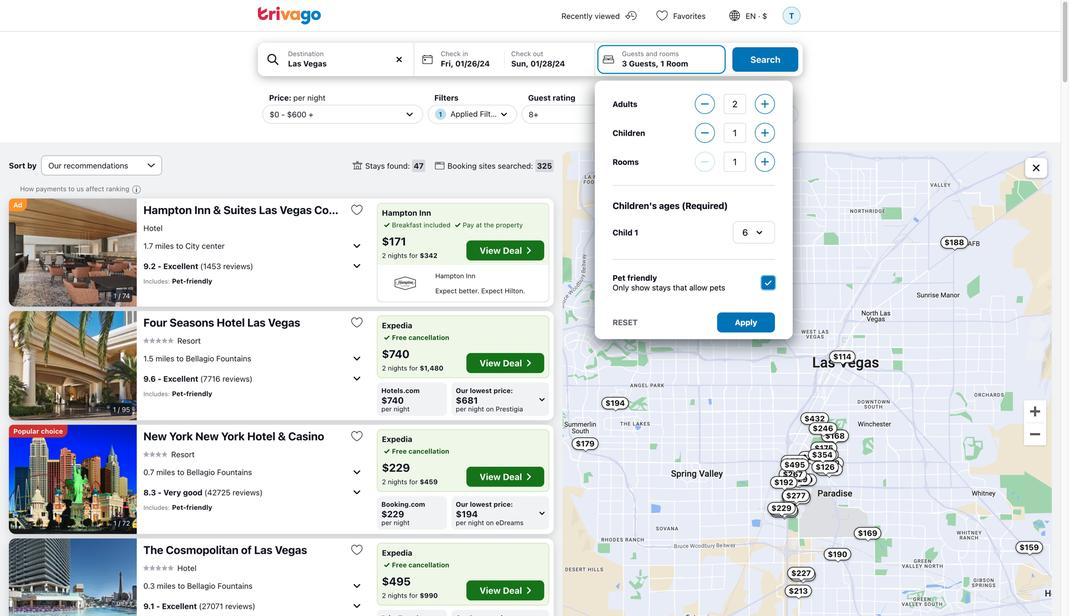 Task type: locate. For each thing, give the bounding box(es) containing it.
1 free from the top
[[392, 334, 407, 341]]

check
[[441, 50, 461, 58], [511, 50, 531, 58]]

children
[[613, 128, 645, 137]]

includes: down 8.3
[[143, 504, 170, 511]]

1 horizontal spatial &
[[278, 430, 286, 443]]

price: inside our lowest price: $194 per night on edreams
[[494, 500, 513, 508]]

1 horizontal spatial hampton inn
[[435, 272, 476, 280]]

1 left applied
[[439, 110, 442, 118]]

less image up less image
[[696, 123, 715, 142]]

miles right 1.7
[[155, 241, 174, 250]]

$213
[[816, 450, 835, 459], [789, 586, 808, 596]]

center down the location
[[733, 110, 756, 119]]

to for new
[[177, 468, 184, 477]]

child 1
[[613, 228, 639, 237]]

hampton inn up better.
[[435, 272, 476, 280]]

city inside button
[[185, 241, 200, 250]]

1 2 from the top
[[382, 252, 386, 259]]

pet-
[[172, 277, 186, 285], [172, 390, 186, 398], [172, 504, 186, 511]]

1 horizontal spatial $495
[[785, 460, 805, 469]]

nights up hotels.com
[[388, 364, 407, 372]]

new up 0.7 miles to bellagio fountains
[[195, 430, 219, 443]]

free cancellation button
[[382, 333, 449, 343], [382, 446, 449, 456], [382, 560, 449, 570]]

1 vertical spatial includes: pet-friendly
[[143, 390, 212, 398]]

filters up applied
[[434, 93, 459, 102]]

$740 down hotels.com
[[381, 395, 404, 406]]

city up 9.2 - excellent (1453 reviews)
[[185, 241, 200, 250]]

1 horizontal spatial new
[[195, 430, 219, 443]]

price:
[[494, 387, 513, 395], [494, 500, 513, 508]]

hampton inn image
[[382, 276, 429, 291]]

1 vertical spatial hampton inn
[[435, 272, 476, 280]]

price: for $740
[[494, 387, 513, 395]]

nights up "booking.com"
[[388, 478, 407, 486]]

resort for second resort button from the top of the page
[[171, 450, 195, 459]]

- for cosmopolitan
[[156, 602, 160, 611]]

to up 9.2 - excellent (1453 reviews)
[[176, 241, 183, 250]]

2 free cancellation button from the top
[[382, 446, 449, 456]]

of
[[241, 543, 252, 556]]

free up 2 nights for $1,480
[[392, 334, 407, 341]]

deal for $229
[[503, 472, 522, 482]]

1 vertical spatial hotel button
[[143, 563, 197, 573]]

includes: for hampton
[[143, 278, 170, 285]]

friendly
[[628, 273, 657, 282], [186, 277, 212, 285], [186, 390, 212, 398], [186, 504, 212, 511]]

1 vertical spatial lowest
[[470, 500, 492, 508]]

reviews) for of
[[225, 602, 255, 611]]

nights
[[388, 252, 407, 259], [388, 364, 407, 372], [388, 478, 407, 486], [388, 592, 407, 599]]

2 lowest from the top
[[470, 500, 492, 508]]

1 horizontal spatial york
[[221, 430, 245, 443]]

york up 0.7 miles to bellagio fountains
[[169, 430, 193, 443]]

check for fri,
[[441, 50, 461, 58]]

2 less image from the top
[[696, 123, 715, 142]]

vegas
[[280, 203, 312, 216], [268, 316, 300, 329], [275, 543, 307, 556]]

1.7 miles to city center button
[[143, 237, 364, 255]]

$267 button
[[779, 468, 807, 480]]

- for inn
[[158, 262, 161, 271]]

2 deal from the top
[[503, 358, 522, 368]]

less image left the location
[[696, 95, 715, 113]]

1 vertical spatial free cancellation button
[[382, 446, 449, 456]]

four seasons hotel las vegas button
[[143, 316, 341, 329]]

4 view deal button from the top
[[466, 581, 544, 601]]

Destination search field
[[288, 58, 407, 70]]

free up '2 nights for $459'
[[392, 447, 407, 455]]

2 new from the left
[[195, 430, 219, 443]]

excellent down 1.7 miles to city center
[[163, 262, 198, 271]]

new up the 0.7
[[143, 430, 167, 443]]

4 deal from the top
[[503, 585, 522, 596]]

miles for the
[[157, 581, 176, 590]]

free
[[392, 334, 407, 341], [392, 447, 407, 455], [392, 561, 407, 569]]

1 vertical spatial $194
[[456, 509, 478, 519]]

- right 9.1
[[156, 602, 160, 611]]

las inside button
[[247, 316, 266, 329]]

2 vertical spatial cancellation
[[409, 561, 449, 569]]

resort up 0.7 miles to bellagio fountains
[[171, 450, 195, 459]]

more image
[[756, 95, 775, 113], [756, 152, 775, 171]]

1 deal from the top
[[503, 245, 522, 256]]

$495 up 2 nights for $990
[[382, 575, 411, 588]]

more image
[[756, 123, 775, 142]]

1 less image from the top
[[696, 95, 715, 113]]

reviews) down 1.5 miles to bellagio fountains button
[[223, 374, 253, 383]]

2 for $171
[[382, 252, 386, 259]]

excellent for seasons
[[163, 374, 198, 383]]

None checkbox
[[762, 276, 775, 289]]

new york new york hotel & casino button
[[143, 429, 341, 443]]

includes: for four
[[143, 390, 170, 398]]

hampton inn
[[382, 208, 431, 217], [435, 272, 476, 280]]

3 pet- from the top
[[172, 504, 186, 511]]

0 vertical spatial free
[[392, 334, 407, 341]]

bellagio for york
[[187, 468, 215, 477]]

price:
[[269, 93, 291, 102]]

/ for four seasons hotel las vegas
[[118, 406, 120, 413]]

$169 button
[[854, 527, 882, 539]]

on inside our lowest price: $681 per night on prestigia
[[486, 405, 494, 413]]

inn up breakfast included
[[419, 208, 431, 217]]

1 york from the left
[[169, 430, 193, 443]]

cancellation for $229
[[409, 447, 449, 455]]

our inside our lowest price: $194 per night on edreams
[[456, 500, 468, 508]]

$171 button
[[823, 430, 848, 442]]

in
[[463, 50, 468, 58]]

found:
[[387, 161, 410, 170]]

free cancellation button up 2 nights for $1,480
[[382, 333, 449, 343]]

/ left 95
[[118, 406, 120, 413]]

$163
[[775, 505, 794, 514]]

1 for 1 / 74
[[114, 292, 117, 300]]

view deal for $171
[[480, 245, 522, 256]]

1 lowest from the top
[[470, 387, 492, 395]]

on inside our lowest price: $194 per night on edreams
[[486, 519, 494, 527]]

resort button up the 0.7
[[143, 449, 195, 459]]

3 nights from the top
[[388, 478, 407, 486]]

0 vertical spatial free cancellation
[[392, 334, 449, 341]]

and
[[646, 50, 658, 58]]

0 vertical spatial &
[[213, 203, 221, 216]]

0 vertical spatial resort button
[[143, 336, 201, 345]]

show
[[631, 283, 650, 292]]

3 includes: pet-friendly from the top
[[143, 504, 212, 511]]

choice
[[41, 427, 63, 435]]

sort by
[[9, 161, 37, 170]]

apply button
[[717, 313, 775, 333]]

2 free cancellation from the top
[[392, 447, 449, 455]]

vegas left convention
[[280, 203, 312, 216]]

hampton inn & suites las vegas convention center, nv button
[[143, 203, 431, 217]]

/ for new york new york hotel & casino
[[118, 519, 120, 527]]

3 free from the top
[[392, 561, 407, 569]]

filters right applied
[[480, 109, 502, 118]]

2 view deal button from the top
[[466, 353, 544, 373]]

1 check from the left
[[441, 50, 461, 58]]

2 our from the top
[[456, 500, 468, 508]]

0 vertical spatial includes:
[[143, 278, 170, 285]]

reset
[[613, 318, 638, 327]]

2 vertical spatial pet-
[[172, 504, 186, 511]]

hampton inn up breakfast
[[382, 208, 431, 217]]

$495 for $495
[[382, 575, 411, 588]]

free cancellation button up 2 nights for $990
[[382, 560, 449, 570]]

0 vertical spatial fountains
[[216, 354, 251, 363]]

1 vertical spatial less image
[[696, 123, 715, 142]]

3 free cancellation from the top
[[392, 561, 449, 569]]

2 resort button from the top
[[143, 449, 195, 459]]

includes: pet-friendly down '9.6 - excellent (7716 reviews)'
[[143, 390, 212, 398]]

very
[[164, 488, 181, 497]]

- right 9.6
[[158, 374, 161, 383]]

0 vertical spatial more image
[[756, 95, 775, 113]]

1 horizontal spatial $213
[[816, 450, 835, 459]]

free cancellation button for $740
[[382, 333, 449, 343]]

hampton inside button
[[143, 203, 192, 216]]

1 vertical spatial cancellation
[[409, 447, 449, 455]]

check in fri, 01/26/24
[[441, 50, 490, 68]]

view deal button for $495
[[466, 581, 544, 601]]

0 vertical spatial includes: pet-friendly
[[143, 277, 212, 285]]

3 cancellation from the top
[[409, 561, 449, 569]]

2 view from the top
[[480, 358, 501, 368]]

lowest
[[470, 387, 492, 395], [470, 500, 492, 508]]

1
[[661, 59, 665, 68], [439, 110, 442, 118], [635, 228, 639, 237], [114, 292, 117, 300], [113, 406, 116, 413], [113, 519, 117, 527]]

pet- down 9.2 - excellent (1453 reviews)
[[172, 277, 186, 285]]

more image for rooms
[[756, 152, 775, 171]]

breakfast included
[[392, 221, 451, 229]]

price: up edreams
[[494, 500, 513, 508]]

2 vertical spatial includes:
[[143, 504, 170, 511]]

prestigia
[[496, 405, 523, 413]]

reviews) down 1.7 miles to city center button
[[223, 262, 253, 271]]

to up very
[[177, 468, 184, 477]]

1 vertical spatial price:
[[494, 500, 513, 508]]

hampton inn & suites las vegas convention center, nv
[[143, 203, 431, 216]]

reviews) down 0.3 miles to bellagio fountains button
[[225, 602, 255, 611]]

hotel button up 1.7
[[143, 223, 163, 233]]

view for $229
[[480, 472, 501, 482]]

1 horizontal spatial expect
[[481, 287, 503, 295]]

for left $342
[[409, 252, 418, 259]]

1 free cancellation button from the top
[[382, 333, 449, 343]]

1 on from the top
[[486, 405, 494, 413]]

1.7 miles to city center
[[143, 241, 225, 250]]

inn up better.
[[466, 272, 476, 280]]

free cancellation up $990
[[392, 561, 449, 569]]

york
[[169, 430, 193, 443], [221, 430, 245, 443]]

1 vertical spatial excellent
[[163, 374, 198, 383]]

& left casino
[[278, 430, 286, 443]]

0 vertical spatial $213
[[816, 450, 835, 459]]

1.5
[[143, 354, 154, 363]]

map region
[[563, 151, 1052, 616]]

1 vertical spatial bellagio
[[187, 468, 215, 477]]

2 check from the left
[[511, 50, 531, 58]]

less image
[[696, 95, 715, 113], [696, 123, 715, 142]]

$194 button
[[602, 397, 629, 409]]

9.2
[[143, 262, 156, 271]]

0 vertical spatial $194
[[606, 399, 625, 408]]

- right '9.2'
[[158, 262, 161, 271]]

1 nights from the top
[[388, 252, 407, 259]]

4 view from the top
[[480, 585, 501, 596]]

2 left $990
[[382, 592, 386, 599]]

cancellation up '$1,480'
[[409, 334, 449, 341]]

free cancellation for $229
[[392, 447, 449, 455]]

3 deal from the top
[[503, 472, 522, 482]]

more image up more image
[[756, 95, 775, 113]]

3 expedia from the top
[[382, 548, 412, 557]]

1 vertical spatial includes:
[[143, 390, 170, 398]]

2 2 from the top
[[382, 364, 386, 372]]

1 vertical spatial vegas
[[268, 316, 300, 329]]

includes: pet-friendly
[[143, 277, 212, 285], [143, 390, 212, 398], [143, 504, 212, 511]]

1 horizontal spatial $194
[[606, 399, 625, 408]]

nights for $171
[[388, 252, 407, 259]]

$190
[[828, 550, 848, 559]]

expedia down booking.com $229 per night in the left of the page
[[382, 548, 412, 557]]

guests and rooms 3 guests, 1 room
[[622, 50, 688, 68]]

free cancellation for $495
[[392, 561, 449, 569]]

0 vertical spatial our
[[456, 387, 468, 395]]

95
[[122, 406, 130, 413]]

1 view deal from the top
[[480, 245, 522, 256]]

0 horizontal spatial inn
[[194, 203, 211, 216]]

our lowest price: $194 per night on edreams
[[456, 500, 524, 527]]

0 horizontal spatial hampton inn
[[382, 208, 431, 217]]

inn inside button
[[194, 203, 211, 216]]

night left prestigia
[[468, 405, 484, 413]]

& left suites
[[213, 203, 221, 216]]

check up fri,
[[441, 50, 461, 58]]

2 price: from the top
[[494, 500, 513, 508]]

$360
[[819, 459, 840, 468]]

1 our from the top
[[456, 387, 468, 395]]

0 vertical spatial bellagio
[[186, 354, 214, 363]]

night inside booking.com $229 per night
[[394, 519, 410, 527]]

2 vertical spatial bellagio
[[187, 581, 215, 590]]

free for $495
[[392, 561, 407, 569]]

2 vertical spatial expedia
[[382, 548, 412, 557]]

0 vertical spatial $171
[[382, 235, 406, 248]]

$277
[[786, 491, 806, 500]]

pet- for seasons
[[172, 390, 186, 398]]

0 horizontal spatial new
[[143, 430, 167, 443]]

lowest inside our lowest price: $681 per night on prestigia
[[470, 387, 492, 395]]

center up (1453
[[202, 241, 225, 250]]

1 price: from the top
[[494, 387, 513, 395]]

0 vertical spatial $495
[[785, 460, 805, 469]]

74
[[122, 292, 130, 300]]

4 for from the top
[[409, 592, 418, 599]]

en · $
[[746, 11, 767, 21]]

free cancellation button for $229
[[382, 446, 449, 456]]

-
[[281, 110, 285, 119], [158, 262, 161, 271], [158, 374, 161, 383], [158, 488, 162, 497], [156, 602, 160, 611]]

children's ages (required)
[[613, 200, 728, 211]]

bellagio up 9.1 - excellent (27071 reviews)
[[187, 581, 215, 590]]

1 expedia from the top
[[382, 321, 412, 330]]

search button
[[733, 47, 799, 72]]

lowest inside our lowest price: $194 per night on edreams
[[470, 500, 492, 508]]

cancellation for $740
[[409, 334, 449, 341]]

price: per night
[[269, 93, 326, 102]]

1 free cancellation from the top
[[392, 334, 449, 341]]

0 vertical spatial excellent
[[163, 262, 198, 271]]

resort button down four
[[143, 336, 201, 345]]

1 for from the top
[[409, 252, 418, 259]]

expedia for $740
[[382, 321, 412, 330]]

fountains up (7716
[[216, 354, 251, 363]]

view for $495
[[480, 585, 501, 596]]

1 inside guests and rooms 3 guests, 1 room
[[661, 59, 665, 68]]

2 for $740
[[382, 364, 386, 372]]

2 for $495
[[382, 592, 386, 599]]

2 includes: pet-friendly from the top
[[143, 390, 212, 398]]

2 vertical spatial las
[[254, 543, 273, 556]]

vegas inside button
[[268, 316, 300, 329]]

1 horizontal spatial center
[[733, 110, 756, 119]]

hilton.
[[505, 287, 525, 295]]

check inside check out sun, 01/28/24
[[511, 50, 531, 58]]

1 vertical spatial more image
[[756, 152, 775, 171]]

2 pet- from the top
[[172, 390, 186, 398]]

sites
[[479, 161, 496, 170]]

1 includes: pet-friendly from the top
[[143, 277, 212, 285]]

2 vertical spatial free cancellation button
[[382, 560, 449, 570]]

2 vertical spatial free cancellation
[[392, 561, 449, 569]]

1 vertical spatial resort
[[171, 450, 195, 459]]

4 nights from the top
[[388, 592, 407, 599]]

expedia down hampton inn image
[[382, 321, 412, 330]]

0 horizontal spatial $495
[[382, 575, 411, 588]]

0 vertical spatial lowest
[[470, 387, 492, 395]]

the cosmopolitan of las vegas button
[[143, 543, 341, 557]]

1 vertical spatial $740
[[381, 395, 404, 406]]

$740 up 2 nights for $1,480
[[382, 347, 410, 360]]

sort
[[9, 161, 25, 170]]

per inside our lowest price: $681 per night on prestigia
[[456, 405, 466, 413]]

3 view deal button from the top
[[466, 467, 544, 487]]

0 vertical spatial less image
[[696, 95, 715, 113]]

$740 up $152 on the bottom of page
[[787, 493, 807, 502]]

las for of
[[254, 543, 273, 556]]

$163 button
[[771, 504, 798, 516]]

1 view from the top
[[480, 245, 501, 256]]

t button
[[781, 0, 803, 31]]

1 vertical spatial fountains
[[217, 468, 252, 477]]

0 horizontal spatial check
[[441, 50, 461, 58]]

3 view deal from the top
[[480, 472, 522, 482]]

resort
[[177, 336, 201, 345], [171, 450, 195, 459]]

2 vertical spatial includes: pet-friendly
[[143, 504, 212, 511]]

fountains for hotel
[[216, 354, 251, 363]]

3 2 from the top
[[382, 478, 386, 486]]

0 horizontal spatial $171
[[382, 235, 406, 248]]

miles right the 0.7
[[156, 468, 175, 477]]

less image for children
[[696, 123, 715, 142]]

resort button
[[143, 336, 201, 345], [143, 449, 195, 459]]

0 vertical spatial hampton inn
[[382, 208, 431, 217]]

3 free cancellation button from the top
[[382, 560, 449, 570]]

2 cancellation from the top
[[409, 447, 449, 455]]

night inside our lowest price: $681 per night on prestigia
[[468, 405, 484, 413]]

9.2 - excellent (1453 reviews)
[[143, 262, 253, 271]]

Destination field
[[258, 43, 414, 76]]

friendly up show
[[628, 273, 657, 282]]

1 includes: from the top
[[143, 278, 170, 285]]

price: for $229
[[494, 500, 513, 508]]

1 expect from the left
[[435, 287, 457, 295]]

2 nights from the top
[[388, 364, 407, 372]]

check inside check in fri, 01/26/24
[[441, 50, 461, 58]]

2 free from the top
[[392, 447, 407, 455]]

to
[[68, 185, 75, 193], [176, 241, 183, 250], [177, 354, 184, 363], [177, 468, 184, 477], [178, 581, 185, 590]]

1 new from the left
[[143, 430, 167, 443]]

miles right 0.3
[[157, 581, 176, 590]]

- for york
[[158, 488, 162, 497]]

price: inside our lowest price: $681 per night on prestigia
[[494, 387, 513, 395]]

check up sun,
[[511, 50, 531, 58]]

$495 $184
[[785, 460, 839, 474]]

on left edreams
[[486, 519, 494, 527]]

2 up hampton inn image
[[382, 252, 386, 259]]

friendly down 9.2 - excellent (1453 reviews)
[[186, 277, 212, 285]]

0 horizontal spatial &
[[213, 203, 221, 216]]

4 view deal from the top
[[480, 585, 522, 596]]

0 vertical spatial price:
[[494, 387, 513, 395]]

hampton up better.
[[435, 272, 464, 280]]

0 vertical spatial $740
[[382, 347, 410, 360]]

friendly for new york new york hotel & casino
[[186, 504, 212, 511]]

$197
[[793, 571, 812, 580]]

Adults number field
[[724, 94, 746, 114]]

2 includes: from the top
[[143, 390, 170, 398]]

0 vertical spatial on
[[486, 405, 494, 413]]

includes: pet-friendly down very
[[143, 504, 212, 511]]

2 for from the top
[[409, 364, 418, 372]]

nights for $229
[[388, 478, 407, 486]]

1 more image from the top
[[756, 95, 775, 113]]

4 2 from the top
[[382, 592, 386, 599]]

Children number field
[[724, 123, 746, 143]]

to up 9.1 - excellent (27071 reviews)
[[178, 581, 185, 590]]

0 horizontal spatial city
[[185, 241, 200, 250]]

1 vertical spatial pet-
[[172, 390, 186, 398]]

0 horizontal spatial expect
[[435, 287, 457, 295]]

vegas for the cosmopolitan of las vegas
[[275, 543, 307, 556]]

1 cancellation from the top
[[409, 334, 449, 341]]

reviews) for &
[[223, 262, 253, 271]]

1 vertical spatial $495
[[382, 575, 411, 588]]

0 vertical spatial hotel button
[[143, 223, 163, 233]]

1 vertical spatial expedia
[[382, 435, 412, 444]]

trivago logo image
[[258, 7, 321, 24]]

0 vertical spatial free cancellation button
[[382, 333, 449, 343]]

our inside our lowest price: $681 per night on prestigia
[[456, 387, 468, 395]]

2 nights for $342
[[382, 252, 438, 259]]

$342
[[420, 252, 438, 259]]

pet
[[613, 273, 626, 282]]

1 vertical spatial las
[[247, 316, 266, 329]]

1 pet- from the top
[[172, 277, 186, 285]]

$432
[[805, 414, 825, 423]]

free cancellation button for $495
[[382, 560, 449, 570]]

2 vertical spatial /
[[118, 519, 120, 527]]

bellagio up '9.6 - excellent (7716 reviews)'
[[186, 354, 214, 363]]

2 vertical spatial fountains
[[218, 581, 253, 590]]

free cancellation button up '2 nights for $459'
[[382, 446, 449, 456]]

& inside button
[[278, 430, 286, 443]]

1 vertical spatial free cancellation
[[392, 447, 449, 455]]

2 expedia from the top
[[382, 435, 412, 444]]

stays
[[365, 161, 385, 170]]

3 for from the top
[[409, 478, 418, 486]]

includes: for new
[[143, 504, 170, 511]]

1 vertical spatial on
[[486, 519, 494, 527]]

child
[[613, 228, 633, 237]]

0 vertical spatial city
[[716, 110, 731, 119]]

includes: down '9.2'
[[143, 278, 170, 285]]

1 vertical spatial $171
[[826, 431, 844, 440]]

fountains up (42725
[[217, 468, 252, 477]]

1 resort button from the top
[[143, 336, 201, 345]]

1 view deal button from the top
[[466, 241, 544, 261]]

for left '$1,480'
[[409, 364, 418, 372]]

more image for adults
[[756, 95, 775, 113]]

vegas up 1.5 miles to bellagio fountains button
[[268, 316, 300, 329]]

per down hotels.com
[[381, 405, 392, 413]]

3 includes: from the top
[[143, 504, 170, 511]]

to left us
[[68, 185, 75, 193]]

0.7 miles to bellagio fountains
[[143, 468, 252, 477]]

inn left suites
[[194, 203, 211, 216]]

payments
[[36, 185, 66, 193]]

bellagio for seasons
[[186, 354, 214, 363]]

1 vertical spatial /
[[118, 406, 120, 413]]

hotel button
[[143, 223, 163, 233], [143, 563, 197, 573]]

0 horizontal spatial hampton
[[143, 203, 192, 216]]

2 nights for $459
[[382, 478, 438, 486]]

price: up prestigia
[[494, 387, 513, 395]]

view deal for $495
[[480, 585, 522, 596]]

0 vertical spatial /
[[119, 292, 121, 300]]

2 more image from the top
[[756, 152, 775, 171]]

good
[[183, 488, 202, 497]]

$171 inside $171 $175
[[826, 431, 844, 440]]

nights left $990
[[388, 592, 407, 599]]

2 vertical spatial vegas
[[275, 543, 307, 556]]

night inside hotels.com $740 per night
[[394, 405, 410, 413]]

2 view deal from the top
[[480, 358, 522, 368]]

recently
[[562, 11, 593, 21]]

free up 2 nights for $990
[[392, 561, 407, 569]]

$495 inside $495 $184
[[785, 460, 805, 469]]

$194 inside our lowest price: $194 per night on edreams
[[456, 509, 478, 519]]

resort down seasons
[[177, 336, 201, 345]]

1 vertical spatial center
[[202, 241, 225, 250]]

2 horizontal spatial hampton
[[435, 272, 464, 280]]

night down hotels.com
[[394, 405, 410, 413]]

1 vertical spatial free
[[392, 447, 407, 455]]

our
[[456, 387, 468, 395], [456, 500, 468, 508]]

center inside button
[[202, 241, 225, 250]]

$171 for $171
[[382, 235, 406, 248]]

1 vertical spatial filters
[[480, 109, 502, 118]]

friendly down '9.6 - excellent (7716 reviews)'
[[186, 390, 212, 398]]

rooms
[[613, 157, 639, 166]]

/ left 72
[[118, 519, 120, 527]]

1 down rooms
[[661, 59, 665, 68]]

excellent for inn
[[163, 262, 198, 271]]

- right 8.3
[[158, 488, 162, 497]]

$432 button
[[801, 413, 829, 425]]

clear image
[[394, 54, 404, 65]]

0 horizontal spatial york
[[169, 430, 193, 443]]

3 view from the top
[[480, 472, 501, 482]]

cancellation up $990
[[409, 561, 449, 569]]

las right suites
[[259, 203, 277, 216]]

excellent down "1.5 miles to bellagio fountains"
[[163, 374, 198, 383]]

0 vertical spatial pet-
[[172, 277, 186, 285]]

more image down more image
[[756, 152, 775, 171]]

hotel up 0.3 miles to bellagio fountains
[[177, 563, 197, 573]]

hotel up 0.7 miles to bellagio fountains button
[[247, 430, 275, 443]]

to inside button
[[68, 185, 75, 193]]

deal for $171
[[503, 245, 522, 256]]

1 horizontal spatial check
[[511, 50, 531, 58]]

per inside our lowest price: $194 per night on edreams
[[456, 519, 466, 527]]

booking.com
[[381, 500, 425, 508]]

free cancellation up $459
[[392, 447, 449, 455]]

0 horizontal spatial filters
[[434, 93, 459, 102]]

favorites
[[673, 11, 706, 21]]

2 vertical spatial excellent
[[162, 602, 197, 611]]

/ left 74
[[119, 292, 121, 300]]

0 vertical spatial resort
[[177, 336, 201, 345]]

2 on from the top
[[486, 519, 494, 527]]

nights up hampton inn image
[[388, 252, 407, 259]]

friendly for hampton inn & suites las vegas convention center, nv
[[186, 277, 212, 285]]

view deal for $229
[[480, 472, 522, 482]]

applied filters
[[451, 109, 502, 118]]

includes: pet-friendly for inn
[[143, 277, 212, 285]]

0 vertical spatial cancellation
[[409, 334, 449, 341]]

friendly inside pet friendly only show stays that allow pets
[[628, 273, 657, 282]]



Task type: describe. For each thing, give the bounding box(es) containing it.
Rooms number field
[[724, 152, 746, 172]]

9.1 - excellent (27071 reviews)
[[143, 602, 255, 611]]

$229 inside booking.com $229 per night
[[381, 509, 404, 519]]

$572
[[785, 457, 805, 466]]

$184 button
[[815, 463, 843, 476]]

our for $740
[[456, 387, 468, 395]]

(42725
[[204, 488, 231, 497]]

$
[[763, 11, 767, 21]]

four seasons hotel las vegas, (las vegas, usa) image
[[9, 311, 137, 420]]

1 vertical spatial $213
[[789, 586, 808, 596]]

check for sun,
[[511, 50, 531, 58]]

night inside our lowest price: $194 per night on edreams
[[468, 519, 484, 527]]

$229 $360
[[802, 453, 840, 468]]

guests
[[622, 50, 644, 58]]

fountains for new
[[217, 468, 252, 477]]

1 horizontal spatial hampton
[[382, 208, 417, 217]]

to for four
[[177, 354, 184, 363]]

pay at the property button
[[453, 220, 523, 230]]

72
[[122, 519, 130, 527]]

(7716
[[200, 374, 220, 383]]

reviews) down 0.7 miles to bellagio fountains button
[[233, 488, 263, 497]]

1 / 72
[[113, 519, 130, 527]]

0 vertical spatial las
[[259, 203, 277, 216]]

$159 button
[[1016, 541, 1043, 554]]

better.
[[459, 287, 480, 295]]

miles for new
[[156, 468, 175, 477]]

0.3 miles to bellagio fountains button
[[143, 577, 364, 595]]

includes: pet-friendly for seasons
[[143, 390, 212, 398]]

our for $229
[[456, 500, 468, 508]]

2 york from the left
[[221, 430, 245, 443]]

- for seasons
[[158, 374, 161, 383]]

guest rating
[[528, 93, 576, 102]]

9.1
[[143, 602, 154, 611]]

hampton inn & suites las vegas convention center, nv, (las vegas, usa) image
[[9, 199, 137, 307]]

$171 for $171 $175
[[826, 431, 844, 440]]

for for $740
[[409, 364, 418, 372]]

$740 button
[[783, 492, 811, 504]]

per inside booking.com $229 per night
[[381, 519, 392, 527]]

view deal button for $171
[[466, 241, 544, 261]]

recently viewed button
[[548, 0, 647, 31]]

suites
[[224, 203, 257, 216]]

pay at the property
[[463, 221, 523, 229]]

1 hotel button from the top
[[143, 223, 163, 233]]

new york new york hotel & casino, (las vegas, usa) image
[[9, 425, 137, 534]]

view for $740
[[480, 358, 501, 368]]

$168 button
[[822, 430, 849, 442]]

for for $171
[[409, 252, 418, 259]]

the cosmopolitan of las vegas
[[143, 543, 307, 556]]

lowest for $229
[[470, 500, 492, 508]]

reviews) for hotel
[[223, 374, 253, 383]]

$188 button
[[941, 236, 968, 249]]

nv
[[417, 203, 431, 216]]

2 horizontal spatial inn
[[466, 272, 476, 280]]

per up $600
[[293, 93, 305, 102]]

$459
[[420, 478, 438, 486]]

01/28/24
[[531, 59, 565, 68]]

pet- for inn
[[172, 277, 186, 285]]

$175
[[815, 443, 834, 453]]

$354
[[812, 450, 833, 459]]

vegas for four seasons hotel las vegas
[[268, 316, 300, 329]]

city center
[[716, 110, 756, 119]]

1 right child
[[635, 228, 639, 237]]

night up +
[[307, 93, 326, 102]]

the
[[143, 543, 163, 556]]

less image
[[696, 152, 715, 171]]

rating
[[553, 93, 576, 102]]

$209
[[774, 507, 795, 516]]

excellent for cosmopolitan
[[162, 602, 197, 611]]

view deal for $740
[[480, 358, 522, 368]]

cosmopolitan
[[166, 543, 239, 556]]

stays
[[652, 283, 671, 292]]

$495 for $495 $184
[[785, 460, 805, 469]]

& inside button
[[213, 203, 221, 216]]

0.3 miles to bellagio fountains
[[143, 581, 253, 590]]

2 expect from the left
[[481, 287, 503, 295]]

$209 $227
[[774, 507, 811, 578]]

miles for four
[[156, 354, 174, 363]]

free for $740
[[392, 334, 407, 341]]

miles for hampton
[[155, 241, 174, 250]]

stays found: 47
[[365, 161, 424, 170]]

en
[[746, 11, 756, 21]]

resort for 1st resort button from the top of the page
[[177, 336, 201, 345]]

2 for $229
[[382, 478, 386, 486]]

0 vertical spatial filters
[[434, 93, 459, 102]]

47
[[414, 161, 424, 170]]

deal for $495
[[503, 585, 522, 596]]

hotel inside button
[[247, 430, 275, 443]]

- right $0
[[281, 110, 285, 119]]

the cosmopolitan of las vegas, (las vegas, usa) image
[[9, 539, 137, 616]]

view for $171
[[480, 245, 501, 256]]

free for $229
[[392, 447, 407, 455]]

/ for hampton inn & suites las vegas convention center, nv
[[119, 292, 121, 300]]

nights for $495
[[388, 592, 407, 599]]

$990
[[420, 592, 438, 599]]

$740 inside button
[[787, 493, 807, 502]]

hotel right seasons
[[217, 316, 245, 329]]

$229 inside $229 $360
[[802, 453, 823, 462]]

less image for adults
[[696, 95, 715, 113]]

hotel up 1.7
[[143, 223, 163, 233]]

four seasons hotel las vegas
[[143, 316, 300, 329]]

1 vertical spatial $213 button
[[785, 585, 812, 597]]

pay
[[463, 221, 474, 229]]

325
[[537, 161, 552, 170]]

on for $229
[[486, 519, 494, 527]]

·
[[758, 11, 760, 21]]

1 for 1
[[439, 110, 442, 118]]

0.7
[[143, 468, 154, 477]]

9.6
[[143, 374, 156, 383]]

$152 button
[[770, 503, 797, 515]]

$2,050 button
[[781, 474, 817, 486]]

center,
[[377, 203, 415, 216]]

nights for $740
[[388, 364, 407, 372]]

to for hampton
[[176, 241, 183, 250]]

expedia for $229
[[382, 435, 412, 444]]

hotels.com $740 per night
[[381, 387, 420, 413]]

view deal button for $229
[[466, 467, 544, 487]]

0 vertical spatial center
[[733, 110, 756, 119]]

rooms
[[660, 50, 679, 58]]

$194 inside $194 button
[[606, 399, 625, 408]]

$600
[[287, 110, 306, 119]]

fountains for of
[[218, 581, 253, 590]]

0 vertical spatial vegas
[[280, 203, 312, 216]]

$227
[[792, 569, 811, 578]]

how payments to us affect ranking
[[20, 185, 129, 193]]

1 horizontal spatial filters
[[480, 109, 502, 118]]

for for $495
[[409, 592, 418, 599]]

$188
[[945, 238, 964, 247]]

view deal button for $740
[[466, 353, 544, 373]]

$184
[[819, 465, 839, 474]]

free cancellation for $740
[[392, 334, 449, 341]]

0 vertical spatial $213 button
[[812, 449, 839, 461]]

on for $740
[[486, 405, 494, 413]]

includes: pet-friendly for york
[[143, 504, 212, 511]]

expedia for $495
[[382, 548, 412, 557]]

2 hotel button from the top
[[143, 563, 197, 573]]

las for hotel
[[247, 316, 266, 329]]

2 nights for $1,480
[[382, 364, 444, 372]]

destination
[[288, 50, 324, 58]]

bellagio for cosmopolitan
[[187, 581, 215, 590]]

$159
[[1020, 543, 1039, 552]]

by
[[27, 161, 37, 170]]

1 horizontal spatial city
[[716, 110, 731, 119]]

type
[[658, 93, 675, 102]]

deal for $740
[[503, 358, 522, 368]]

per inside hotels.com $740 per night
[[381, 405, 392, 413]]

lowest for $740
[[470, 387, 492, 395]]

9.6 - excellent (7716 reviews)
[[143, 374, 253, 383]]

$360 button
[[815, 457, 844, 469]]

guests,
[[629, 59, 659, 68]]

viewed
[[595, 11, 620, 21]]

included
[[424, 221, 451, 229]]

cancellation for $495
[[409, 561, 449, 569]]

1 horizontal spatial inn
[[419, 208, 431, 217]]

pets
[[710, 283, 726, 292]]

$190 button
[[824, 548, 851, 560]]

for for $229
[[409, 478, 418, 486]]

$495 button
[[781, 459, 809, 471]]

$277 button
[[783, 490, 810, 502]]

property type
[[622, 93, 675, 102]]

popular
[[13, 427, 39, 435]]

friendly for four seasons hotel las vegas
[[186, 390, 212, 398]]

$126 button
[[812, 461, 839, 473]]

casino
[[288, 430, 324, 443]]

to for the
[[178, 581, 185, 590]]

the
[[484, 221, 494, 229]]

1 for 1 / 95
[[113, 406, 116, 413]]

search
[[751, 54, 781, 65]]

popular choice button
[[9, 425, 67, 438]]

fri,
[[441, 59, 454, 68]]

$246 button
[[809, 422, 837, 435]]

1 for 1 / 72
[[113, 519, 117, 527]]

expect better. expect hilton.
[[435, 287, 525, 295]]

pet- for york
[[172, 504, 186, 511]]

$740 inside hotels.com $740 per night
[[381, 395, 404, 406]]

$197 button
[[790, 569, 816, 581]]

$114 button
[[830, 351, 856, 363]]

out
[[533, 50, 543, 58]]



Task type: vqa. For each thing, say whether or not it's contained in the screenshot.
Night
yes



